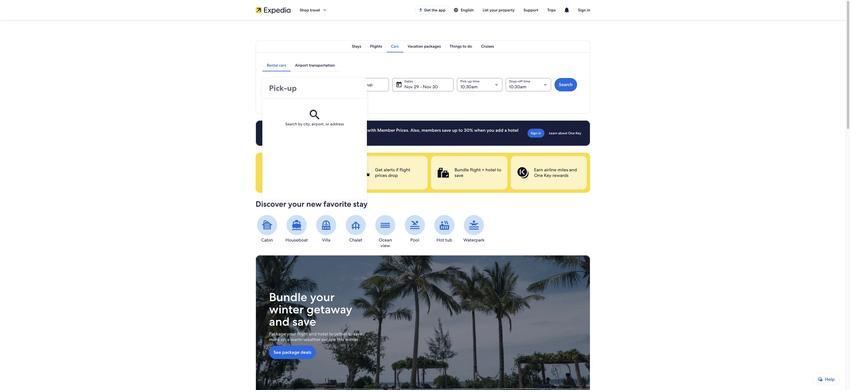 Task type: locate. For each thing, give the bounding box(es) containing it.
get for get alerts if flight prices drop
[[375, 167, 383, 173]]

new
[[306, 199, 322, 209]]

save left up
[[442, 127, 451, 133]]

hotel right add on the top of page
[[508, 127, 519, 133]]

sign in left learn
[[531, 131, 541, 136]]

one right about
[[568, 131, 575, 136]]

1 out of 3 element
[[352, 156, 428, 190]]

hotel
[[508, 127, 519, 133], [486, 167, 496, 173], [318, 331, 328, 337]]

flight inside bundle your winter getaway and save package your flight and hotel together to save more on a warm-weather escape this winter.
[[297, 331, 308, 337]]

0 horizontal spatial key
[[544, 173, 552, 178]]

to inside bundle your winter getaway and save package your flight and hotel together to save more on a warm-weather escape this winter.
[[348, 331, 352, 337]]

save right this
[[354, 331, 362, 337]]

tab list containing stays
[[256, 40, 590, 52]]

you
[[487, 127, 494, 133]]

2 horizontal spatial hotel
[[508, 127, 519, 133]]

in right communication center icon at the top
[[587, 8, 590, 13]]

1 nov from the left
[[405, 84, 413, 90]]

1 vertical spatial or
[[301, 127, 306, 133]]

0 horizontal spatial and
[[269, 314, 290, 330]]

get the app
[[424, 8, 446, 13]]

transportation
[[309, 63, 335, 68]]

on left warm-
[[281, 337, 286, 343]]

save 10% or more on over 100,000 hotels with member prices. also, members save up to 30% when you add a hotel to a flight
[[281, 127, 519, 139]]

chalet button
[[344, 215, 367, 243]]

1 vertical spatial get
[[375, 167, 383, 173]]

discover
[[256, 199, 286, 209]]

0 horizontal spatial more
[[269, 337, 280, 343]]

a left warm-
[[287, 337, 290, 343]]

english
[[461, 8, 474, 13]]

to left 10%
[[281, 133, 286, 139]]

1 horizontal spatial or
[[326, 122, 329, 127]]

sign
[[578, 8, 586, 13], [531, 131, 538, 136]]

bundle inside bundle your winter getaway and save package your flight and hotel together to save more on a warm-weather escape this winter.
[[269, 290, 307, 305]]

see package deals
[[274, 350, 311, 356]]

0 vertical spatial on
[[319, 127, 324, 133]]

in inside sign in dropdown button
[[587, 8, 590, 13]]

hotel inside save 10% or more on over 100,000 hotels with member prices. also, members save up to 30% when you add a hotel to a flight
[[508, 127, 519, 133]]

sign in button
[[574, 3, 595, 17]]

a
[[505, 127, 507, 133], [287, 133, 289, 139], [287, 337, 290, 343]]

0 vertical spatial more
[[307, 127, 318, 133]]

1 vertical spatial bundle
[[269, 290, 307, 305]]

search button
[[555, 78, 577, 91]]

0 horizontal spatial one
[[534, 173, 543, 178]]

if
[[396, 167, 399, 173]]

0 horizontal spatial in
[[538, 131, 541, 136]]

1 horizontal spatial in
[[587, 8, 590, 13]]

support link
[[519, 5, 543, 15]]

get inside get alerts if flight prices drop
[[375, 167, 383, 173]]

prices
[[375, 173, 387, 178]]

package
[[269, 331, 286, 337]]

key right about
[[576, 131, 581, 136]]

and right warm-
[[309, 331, 317, 337]]

to right + at the top of page
[[497, 167, 501, 173]]

1 horizontal spatial sign
[[578, 8, 586, 13]]

bundle inside the "bundle flight + hotel to save"
[[455, 167, 469, 173]]

flight right if
[[400, 167, 410, 173]]

hotels
[[354, 127, 366, 133]]

1 horizontal spatial search
[[559, 82, 573, 88]]

1 horizontal spatial sign in
[[578, 8, 590, 13]]

0 vertical spatial sign in
[[578, 8, 590, 13]]

one
[[568, 131, 575, 136], [534, 173, 543, 178]]

warm-
[[291, 337, 304, 343]]

sign right communication center icon at the top
[[578, 8, 586, 13]]

0 vertical spatial sign
[[578, 8, 586, 13]]

0 vertical spatial one
[[568, 131, 575, 136]]

search for search by city, airport, or address
[[285, 122, 297, 127]]

favorite
[[324, 199, 351, 209]]

learn
[[549, 131, 558, 136]]

1 horizontal spatial nov
[[423, 84, 431, 90]]

on inside bundle your winter getaway and save package your flight and hotel together to save more on a warm-weather escape this winter.
[[281, 337, 286, 343]]

stays link
[[348, 40, 366, 52]]

winter.
[[345, 337, 359, 343]]

nov left 29
[[405, 84, 413, 90]]

in left learn
[[538, 131, 541, 136]]

to right this
[[348, 331, 352, 337]]

sign in right communication center icon at the top
[[578, 8, 590, 13]]

1 vertical spatial hotel
[[486, 167, 496, 173]]

0 horizontal spatial sign in
[[531, 131, 541, 136]]

waterpark button
[[463, 215, 486, 243]]

list your property link
[[478, 5, 519, 15]]

nov 29 - nov 30 button
[[392, 78, 454, 91]]

one left airline
[[534, 173, 543, 178]]

2 vertical spatial hotel
[[318, 331, 328, 337]]

this
[[337, 337, 344, 343]]

0 vertical spatial and
[[569, 167, 577, 173]]

1 horizontal spatial on
[[319, 127, 324, 133]]

a left 10%
[[287, 133, 289, 139]]

on
[[319, 127, 324, 133], [281, 337, 286, 343]]

1 vertical spatial sign
[[531, 131, 538, 136]]

hotel left together
[[318, 331, 328, 337]]

in inside sign in link
[[538, 131, 541, 136]]

search for search
[[559, 82, 573, 88]]

1 horizontal spatial hotel
[[486, 167, 496, 173]]

1 horizontal spatial more
[[307, 127, 318, 133]]

get left alerts
[[375, 167, 383, 173]]

tub
[[445, 237, 452, 243]]

your
[[490, 8, 498, 13], [288, 199, 305, 209], [310, 290, 335, 305], [287, 331, 296, 337]]

0 vertical spatial in
[[587, 8, 590, 13]]

flight inside get alerts if flight prices drop
[[400, 167, 410, 173]]

0 horizontal spatial bundle
[[269, 290, 307, 305]]

more up see
[[269, 337, 280, 343]]

houseboat
[[286, 237, 308, 243]]

shop travel button
[[295, 3, 332, 17]]

save left + at the top of page
[[455, 173, 464, 178]]

0 horizontal spatial sign
[[531, 131, 538, 136]]

flight up deals
[[297, 331, 308, 337]]

0 vertical spatial tab list
[[256, 40, 590, 52]]

key inside earn airline miles and one key rewards
[[544, 173, 552, 178]]

nov right -
[[423, 84, 431, 90]]

to
[[463, 44, 467, 49], [459, 127, 463, 133], [281, 133, 286, 139], [497, 167, 501, 173], [348, 331, 352, 337]]

tab list
[[256, 40, 590, 52], [262, 59, 339, 71]]

english button
[[449, 5, 478, 15]]

vacation
[[408, 44, 423, 49]]

sign inside dropdown button
[[578, 8, 586, 13]]

0 horizontal spatial hotel
[[318, 331, 328, 337]]

tab list containing rental cars
[[262, 59, 339, 71]]

1 vertical spatial one
[[534, 173, 543, 178]]

save
[[281, 127, 291, 133]]

deals
[[301, 350, 311, 356]]

with
[[367, 127, 376, 133]]

more
[[307, 127, 318, 133], [269, 337, 280, 343]]

2 horizontal spatial and
[[569, 167, 577, 173]]

save up warm-
[[292, 314, 316, 330]]

3 out of 3 element
[[511, 156, 587, 190]]

get
[[424, 8, 431, 13], [375, 167, 383, 173]]

and right miles on the right top of page
[[569, 167, 577, 173]]

stays
[[352, 44, 361, 49]]

hotel right + at the top of page
[[486, 167, 496, 173]]

to left do
[[463, 44, 467, 49]]

save inside the "bundle flight + hotel to save"
[[455, 173, 464, 178]]

1 vertical spatial tab list
[[262, 59, 339, 71]]

0 vertical spatial key
[[576, 131, 581, 136]]

1 vertical spatial sign in
[[531, 131, 541, 136]]

on down airport,
[[319, 127, 324, 133]]

more down search by city, airport, or address
[[307, 127, 318, 133]]

and up package
[[269, 314, 290, 330]]

save inside save 10% or more on over 100,000 hotels with member prices. also, members save up to 30% when you add a hotel to a flight
[[442, 127, 451, 133]]

flight down by
[[290, 133, 301, 139]]

0 horizontal spatial or
[[301, 127, 306, 133]]

up
[[452, 127, 458, 133]]

Pick-up text field
[[262, 78, 367, 98]]

0 horizontal spatial search
[[285, 122, 297, 127]]

0 horizontal spatial nov
[[405, 84, 413, 90]]

2 vertical spatial and
[[309, 331, 317, 337]]

1 horizontal spatial bundle
[[455, 167, 469, 173]]

hot
[[437, 237, 444, 243]]

0 vertical spatial bundle
[[455, 167, 469, 173]]

shop travel
[[300, 8, 320, 13]]

1 vertical spatial on
[[281, 337, 286, 343]]

learn about one key link
[[547, 129, 584, 138]]

sign left learn
[[531, 131, 538, 136]]

sign in
[[578, 8, 590, 13], [531, 131, 541, 136]]

trips link
[[543, 5, 560, 15]]

1 vertical spatial search
[[285, 122, 297, 127]]

1 vertical spatial in
[[538, 131, 541, 136]]

search
[[559, 82, 573, 88], [285, 122, 297, 127]]

cars
[[279, 63, 286, 68]]

list your property
[[483, 8, 515, 13]]

sign inside bundle your winter getaway and save main content
[[531, 131, 538, 136]]

nov
[[405, 84, 413, 90], [423, 84, 431, 90]]

1 vertical spatial more
[[269, 337, 280, 343]]

airport
[[295, 63, 308, 68]]

or up over at left top
[[326, 122, 329, 127]]

1 vertical spatial key
[[544, 173, 552, 178]]

in
[[587, 8, 590, 13], [538, 131, 541, 136]]

a right add on the top of page
[[505, 127, 507, 133]]

a inside bundle your winter getaway and save package your flight and hotel together to save more on a warm-weather escape this winter.
[[287, 337, 290, 343]]

1 horizontal spatial key
[[576, 131, 581, 136]]

about
[[558, 131, 567, 136]]

key
[[576, 131, 581, 136], [544, 173, 552, 178]]

get right download the app button "icon"
[[424, 8, 431, 13]]

flight left + at the top of page
[[470, 167, 481, 173]]

0 vertical spatial search
[[559, 82, 573, 88]]

or down by
[[301, 127, 306, 133]]

rental cars
[[267, 63, 286, 68]]

see package deals link
[[269, 346, 316, 360]]

sign in inside bundle your winter getaway and save main content
[[531, 131, 541, 136]]

1 horizontal spatial get
[[424, 8, 431, 13]]

0 vertical spatial get
[[424, 8, 431, 13]]

1 horizontal spatial one
[[568, 131, 575, 136]]

search inside button
[[559, 82, 573, 88]]

0 horizontal spatial on
[[281, 337, 286, 343]]

bundle your winter getaway and save main content
[[0, 20, 846, 390]]

or
[[326, 122, 329, 127], [301, 127, 306, 133]]

1 horizontal spatial and
[[309, 331, 317, 337]]

sign in inside dropdown button
[[578, 8, 590, 13]]

houseboat button
[[285, 215, 308, 243]]

0 horizontal spatial get
[[375, 167, 383, 173]]

prices.
[[396, 127, 409, 133]]

0 vertical spatial hotel
[[508, 127, 519, 133]]

key right 'earn'
[[544, 173, 552, 178]]



Task type: describe. For each thing, give the bounding box(es) containing it.
travel
[[310, 8, 320, 13]]

small image
[[454, 8, 459, 13]]

when
[[474, 127, 486, 133]]

cabin
[[261, 237, 273, 243]]

the
[[432, 8, 438, 13]]

pool
[[411, 237, 419, 243]]

app
[[439, 8, 446, 13]]

hotel inside the "bundle flight + hotel to save"
[[486, 167, 496, 173]]

hotel inside bundle your winter getaway and save package your flight and hotel together to save more on a warm-weather escape this winter.
[[318, 331, 328, 337]]

to inside the "bundle flight + hotel to save"
[[497, 167, 501, 173]]

or inside save 10% or more on over 100,000 hotels with member prices. also, members save up to 30% when you add a hotel to a flight
[[301, 127, 306, 133]]

on inside save 10% or more on over 100,000 hotels with member prices. also, members save up to 30% when you add a hotel to a flight
[[319, 127, 324, 133]]

your for bundle
[[310, 290, 335, 305]]

2 out of 3 element
[[431, 156, 507, 190]]

key inside learn about one key link
[[576, 131, 581, 136]]

discover your new favorite stay
[[256, 199, 368, 209]]

by
[[298, 122, 303, 127]]

villa button
[[315, 215, 338, 243]]

things to do link
[[445, 40, 477, 52]]

30
[[433, 84, 438, 90]]

hot tub
[[437, 237, 452, 243]]

communication center icon image
[[564, 7, 570, 13]]

rental cars link
[[262, 59, 291, 71]]

things to do
[[450, 44, 472, 49]]

1 vertical spatial and
[[269, 314, 290, 330]]

over
[[325, 127, 334, 133]]

member
[[377, 127, 395, 133]]

airport transportation link
[[291, 59, 339, 71]]

trailing image
[[322, 8, 327, 13]]

miles
[[558, 167, 568, 173]]

2 nov from the left
[[423, 84, 431, 90]]

villa
[[322, 237, 330, 243]]

list
[[483, 8, 489, 13]]

+
[[482, 167, 485, 173]]

flights
[[370, 44, 382, 49]]

shop
[[300, 8, 309, 13]]

-
[[420, 84, 422, 90]]

cars
[[391, 44, 399, 49]]

earn airline miles and one key rewards
[[534, 167, 577, 178]]

flight inside the "bundle flight + hotel to save"
[[470, 167, 481, 173]]

flight inside save 10% or more on over 100,000 hotels with member prices. also, members save up to 30% when you add a hotel to a flight
[[290, 133, 301, 139]]

cabin button
[[256, 215, 279, 243]]

alerts
[[384, 167, 395, 173]]

together
[[329, 331, 347, 337]]

ocean view button
[[374, 215, 397, 249]]

airline
[[544, 167, 557, 173]]

ocean
[[379, 237, 392, 243]]

rental
[[267, 63, 278, 68]]

to inside tab list
[[463, 44, 467, 49]]

chalet
[[349, 237, 362, 243]]

30%
[[464, 127, 473, 133]]

sign in link
[[527, 129, 545, 138]]

travel sale activities deals image
[[256, 255, 590, 390]]

flights link
[[366, 40, 387, 52]]

add
[[496, 127, 504, 133]]

0 vertical spatial or
[[326, 122, 329, 127]]

vacation packages
[[408, 44, 441, 49]]

waterpark
[[464, 237, 485, 243]]

to right up
[[459, 127, 463, 133]]

get the app link
[[415, 6, 449, 15]]

support
[[524, 8, 538, 13]]

get for get the app
[[424, 8, 431, 13]]

your for discover
[[288, 199, 305, 209]]

winter
[[269, 302, 304, 317]]

bundle for your
[[269, 290, 307, 305]]

address
[[330, 122, 344, 127]]

bundle flight + hotel to save
[[455, 167, 501, 178]]

members
[[422, 127, 441, 133]]

get alerts if flight prices drop
[[375, 167, 410, 178]]

cruises link
[[477, 40, 499, 52]]

your for list
[[490, 8, 498, 13]]

download the app button image
[[419, 8, 423, 12]]

search by city, airport, or address
[[285, 122, 344, 127]]

packages
[[424, 44, 441, 49]]

earn
[[534, 167, 543, 173]]

view
[[381, 243, 390, 249]]

see
[[274, 350, 281, 356]]

airport transportation
[[295, 63, 335, 68]]

cars link
[[387, 40, 403, 52]]

one inside earn airline miles and one key rewards
[[534, 173, 543, 178]]

nov 29 - nov 30
[[405, 84, 438, 90]]

29
[[414, 84, 419, 90]]

rewards
[[553, 173, 569, 178]]

airport,
[[312, 122, 325, 127]]

escape
[[322, 337, 336, 343]]

vacation packages link
[[403, 40, 445, 52]]

learn about one key
[[549, 131, 581, 136]]

drop
[[388, 173, 398, 178]]

getaway
[[307, 302, 352, 317]]

and inside earn airline miles and one key rewards
[[569, 167, 577, 173]]

more inside save 10% or more on over 100,000 hotels with member prices. also, members save up to 30% when you add a hotel to a flight
[[307, 127, 318, 133]]

do
[[467, 44, 472, 49]]

cruises
[[481, 44, 494, 49]]

bundle your winter getaway and save package your flight and hotel together to save more on a warm-weather escape this winter.
[[269, 290, 362, 343]]

stay
[[353, 199, 368, 209]]

more inside bundle your winter getaway and save package your flight and hotel together to save more on a warm-weather escape this winter.
[[269, 337, 280, 343]]

also,
[[411, 127, 421, 133]]

weather
[[304, 337, 321, 343]]

bundle for flight
[[455, 167, 469, 173]]

100,000
[[335, 127, 353, 133]]

city,
[[304, 122, 311, 127]]

expedia logo image
[[256, 6, 291, 14]]

10%
[[292, 127, 300, 133]]



Task type: vqa. For each thing, say whether or not it's contained in the screenshot.
'-'
yes



